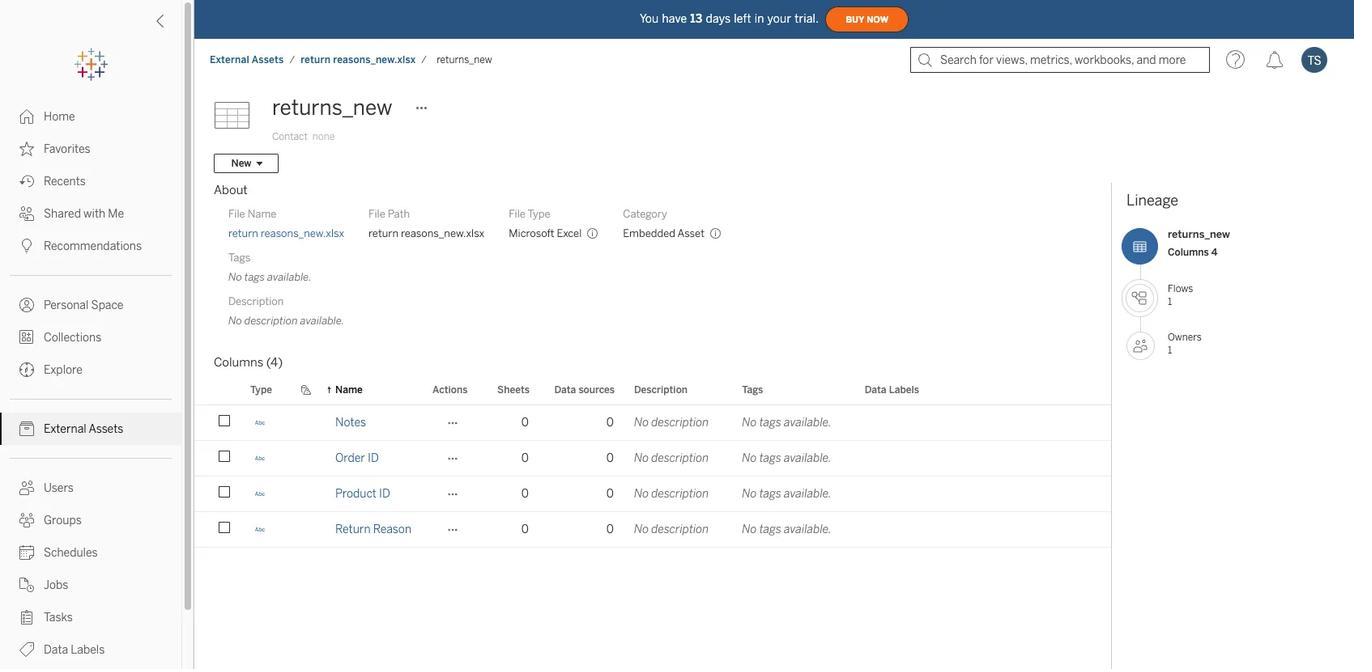 Task type: describe. For each thing, give the bounding box(es) containing it.
with
[[84, 207, 105, 221]]

category
[[623, 208, 667, 220]]

this table or file is embedded in the published asset on the server, and you can't create a new workbook from it. files embedded in workbooks aren't shared with other tableau site users. image
[[710, 228, 722, 240]]

row containing product id
[[194, 477, 1111, 514]]

have
[[662, 12, 687, 26]]

tags no tags available.
[[228, 252, 312, 284]]

tasks link
[[0, 602, 181, 634]]

1 horizontal spatial return
[[301, 54, 331, 66]]

embedded asset
[[623, 228, 705, 240]]

1 vertical spatial return reasons_new.xlsx link
[[228, 227, 344, 241]]

tags for product
[[760, 488, 782, 501]]

0 vertical spatial return reasons_new.xlsx link
[[300, 53, 417, 66]]

available. inside tags no tags available.
[[267, 271, 312, 284]]

1 horizontal spatial data
[[554, 384, 576, 396]]

notes link
[[335, 406, 366, 441]]

users link
[[0, 472, 181, 505]]

none
[[313, 131, 335, 143]]

external assets / return reasons_new.xlsx /
[[210, 54, 427, 66]]

(4)
[[266, 356, 283, 370]]

file name return reasons_new.xlsx
[[228, 208, 344, 240]]

asset
[[678, 228, 705, 240]]

home
[[44, 110, 75, 124]]

recommendations
[[44, 240, 142, 254]]

in
[[755, 12, 764, 26]]

you have 13 days left in your trial.
[[640, 12, 819, 26]]

assets for external assets / return reasons_new.xlsx /
[[252, 54, 284, 66]]

favorites
[[44, 143, 90, 156]]

home link
[[0, 100, 181, 133]]

recommendations link
[[0, 230, 181, 262]]

name inside "file name return reasons_new.xlsx"
[[248, 208, 277, 220]]

path
[[388, 208, 410, 220]]

jobs
[[44, 579, 68, 593]]

new button
[[214, 154, 279, 173]]

row group containing notes
[[194, 406, 1111, 550]]

description inside description no description available.
[[244, 315, 298, 327]]

data sources
[[554, 384, 615, 396]]

file for file name
[[228, 208, 245, 220]]

description for description no description available.
[[228, 296, 284, 308]]

1 / from the left
[[290, 54, 295, 66]]

available. for order id
[[784, 452, 832, 466]]

available. for return reason
[[784, 523, 832, 537]]

data labels inside main navigation. press the up and down arrow keys to access links. element
[[44, 644, 105, 658]]

return for file name return reasons_new.xlsx
[[228, 228, 258, 240]]

4
[[1212, 247, 1218, 258]]

1 for flows 1
[[1168, 296, 1172, 307]]

id for order id
[[368, 452, 379, 466]]

reason
[[373, 523, 412, 537]]

tasks
[[44, 612, 73, 625]]

order
[[335, 452, 365, 466]]

buy now button
[[826, 6, 909, 32]]

microsoft excel
[[509, 228, 582, 240]]

no description for order
[[634, 452, 709, 466]]

jobs link
[[0, 569, 181, 602]]

description for return
[[652, 523, 709, 537]]

personal space link
[[0, 289, 181, 322]]

1 horizontal spatial returns_new
[[437, 54, 492, 66]]

return reason link
[[335, 513, 412, 548]]

description for product
[[652, 488, 709, 501]]

navigation panel element
[[0, 49, 181, 670]]

return reason
[[335, 523, 412, 537]]

product id
[[335, 488, 390, 501]]

contact none
[[272, 131, 335, 143]]

personal
[[44, 299, 89, 313]]

sources
[[579, 384, 615, 396]]

groups
[[44, 514, 82, 528]]

no tags available. for return
[[742, 523, 832, 537]]

tags for tags no tags available.
[[228, 252, 250, 264]]

available. for notes
[[784, 416, 832, 430]]

external for external assets / return reasons_new.xlsx /
[[210, 54, 249, 66]]

string image for order id
[[254, 453, 266, 465]]

no description for return
[[634, 523, 709, 537]]

columns image
[[1122, 228, 1158, 265]]

your
[[768, 12, 792, 26]]

me
[[108, 207, 124, 221]]

data labels link
[[0, 634, 181, 667]]

product id link
[[335, 477, 390, 512]]

description for description
[[634, 384, 688, 396]]

file type
[[509, 208, 551, 220]]

0 horizontal spatial columns
[[214, 356, 264, 370]]



Task type: locate. For each thing, give the bounding box(es) containing it.
contact
[[272, 131, 308, 143]]

name
[[248, 208, 277, 220], [335, 384, 363, 396]]

1 horizontal spatial labels
[[889, 384, 919, 396]]

reasons_new.xlsx inside "file name return reasons_new.xlsx"
[[261, 228, 344, 240]]

row group
[[194, 406, 1111, 550]]

1 vertical spatial description
[[634, 384, 688, 396]]

description no description available.
[[228, 296, 344, 327]]

4 no tags available. from the top
[[742, 523, 832, 537]]

0 vertical spatial name
[[248, 208, 277, 220]]

explore
[[44, 364, 83, 377]]

id
[[368, 452, 379, 466], [379, 488, 390, 501]]

0 horizontal spatial external
[[44, 423, 86, 437]]

left
[[734, 12, 751, 26]]

owners image
[[1127, 332, 1155, 360]]

recents
[[44, 175, 86, 189]]

0 vertical spatial assets
[[252, 54, 284, 66]]

1 no description from the top
[[634, 416, 709, 430]]

favorites link
[[0, 133, 181, 165]]

1 horizontal spatial file
[[369, 208, 385, 220]]

type down columns (4)
[[250, 384, 272, 396]]

description right sources
[[634, 384, 688, 396]]

3 no description from the top
[[634, 488, 709, 501]]

schedules
[[44, 547, 98, 561]]

id for product id
[[379, 488, 390, 501]]

0 horizontal spatial tags
[[228, 252, 250, 264]]

2 string image from the top
[[254, 489, 266, 500]]

1 vertical spatial data labels
[[44, 644, 105, 658]]

assets
[[252, 54, 284, 66], [89, 423, 123, 437]]

2 1 from the top
[[1168, 345, 1172, 356]]

1 no tags available. from the top
[[742, 416, 832, 430]]

string image for notes
[[254, 418, 266, 429]]

no inside description no description available.
[[228, 315, 242, 327]]

string image for return reason
[[254, 525, 266, 536]]

0 vertical spatial labels
[[889, 384, 919, 396]]

return up tags no tags available.
[[228, 228, 258, 240]]

0 horizontal spatial file
[[228, 208, 245, 220]]

tags
[[244, 271, 265, 284], [760, 416, 782, 430], [760, 452, 782, 466], [760, 488, 782, 501], [760, 523, 782, 537]]

external for external assets
[[44, 423, 86, 437]]

order id
[[335, 452, 379, 466]]

1 horizontal spatial type
[[528, 208, 551, 220]]

1 for owners 1
[[1168, 345, 1172, 356]]

assets for external assets
[[89, 423, 123, 437]]

trial.
[[795, 12, 819, 26]]

0 horizontal spatial returns_new
[[272, 95, 392, 121]]

1 horizontal spatial tags
[[742, 384, 763, 396]]

1 vertical spatial string image
[[254, 525, 266, 536]]

type inside grid
[[250, 384, 272, 396]]

description
[[228, 296, 284, 308], [634, 384, 688, 396]]

owners 1
[[1168, 332, 1202, 356]]

returns_new
[[437, 54, 492, 66], [272, 95, 392, 121], [1168, 228, 1230, 241]]

2 no description from the top
[[634, 452, 709, 466]]

you
[[640, 12, 659, 26]]

description for order
[[652, 452, 709, 466]]

external assets link down explore link
[[0, 413, 181, 446]]

external assets link
[[209, 53, 285, 66], [0, 413, 181, 446]]

personal space
[[44, 299, 123, 313]]

reasons_new.xlsx for file path return reasons_new.xlsx
[[401, 228, 485, 240]]

external down explore
[[44, 423, 86, 437]]

reasons_new.xlsx inside file path return reasons_new.xlsx
[[401, 228, 485, 240]]

tags for return
[[760, 523, 782, 537]]

return
[[335, 523, 371, 537]]

file for file path
[[369, 208, 385, 220]]

row containing return reason
[[194, 513, 1111, 550]]

0 horizontal spatial type
[[250, 384, 272, 396]]

1 vertical spatial external assets link
[[0, 413, 181, 446]]

return reasons_new.xlsx link
[[300, 53, 417, 66], [228, 227, 344, 241]]

return inside file path return reasons_new.xlsx
[[369, 228, 399, 240]]

2 horizontal spatial returns_new
[[1168, 228, 1230, 241]]

1 horizontal spatial name
[[335, 384, 363, 396]]

1 down flows
[[1168, 296, 1172, 307]]

shared with me link
[[0, 198, 181, 230]]

3 row from the top
[[194, 477, 1111, 514]]

1 vertical spatial 1
[[1168, 345, 1172, 356]]

0 horizontal spatial /
[[290, 54, 295, 66]]

0 vertical spatial external assets link
[[209, 53, 285, 66]]

1 file from the left
[[228, 208, 245, 220]]

1 horizontal spatial data labels
[[865, 384, 919, 396]]

no description for product
[[634, 488, 709, 501]]

table image
[[214, 92, 262, 140]]

id right product
[[379, 488, 390, 501]]

4 row from the top
[[194, 513, 1111, 550]]

name down about
[[248, 208, 277, 220]]

3 no tags available. from the top
[[742, 488, 832, 501]]

0 vertical spatial string image
[[254, 418, 266, 429]]

return inside "file name return reasons_new.xlsx"
[[228, 228, 258, 240]]

no
[[228, 271, 242, 284], [228, 315, 242, 327], [634, 416, 649, 430], [742, 416, 757, 430], [634, 452, 649, 466], [742, 452, 757, 466], [634, 488, 649, 501], [742, 488, 757, 501], [634, 523, 649, 537], [742, 523, 757, 537]]

no tags available. for order
[[742, 452, 832, 466]]

return for file path return reasons_new.xlsx
[[369, 228, 399, 240]]

users
[[44, 482, 74, 496]]

embedded
[[623, 228, 676, 240]]

flows 1
[[1168, 283, 1193, 307]]

tags for tags
[[742, 384, 763, 396]]

2 horizontal spatial data
[[865, 384, 887, 396]]

1 vertical spatial string image
[[254, 489, 266, 500]]

returns_new columns 4
[[1168, 228, 1230, 258]]

1 vertical spatial returns_new
[[272, 95, 392, 121]]

1 horizontal spatial description
[[634, 384, 688, 396]]

columns
[[1168, 247, 1209, 258], [214, 356, 264, 370]]

row containing notes
[[194, 406, 1111, 443]]

owners
[[1168, 332, 1202, 343]]

row containing order id
[[194, 441, 1111, 479]]

flows image
[[1126, 284, 1154, 313]]

external assets
[[44, 423, 123, 437]]

columns (4)
[[214, 356, 283, 370]]

2 horizontal spatial file
[[509, 208, 526, 220]]

1 string image from the top
[[254, 453, 266, 465]]

file inside "file name return reasons_new.xlsx"
[[228, 208, 245, 220]]

0 vertical spatial string image
[[254, 453, 266, 465]]

1 1 from the top
[[1168, 296, 1172, 307]]

available. for product id
[[784, 488, 832, 501]]

0 horizontal spatial data
[[44, 644, 68, 658]]

2 vertical spatial returns_new
[[1168, 228, 1230, 241]]

0 vertical spatial id
[[368, 452, 379, 466]]

0 horizontal spatial name
[[248, 208, 277, 220]]

explore link
[[0, 354, 181, 386]]

0 vertical spatial description
[[228, 296, 284, 308]]

2 / from the left
[[422, 54, 427, 66]]

1
[[1168, 296, 1172, 307], [1168, 345, 1172, 356]]

description inside description no description available.
[[228, 296, 284, 308]]

0 horizontal spatial return
[[228, 228, 258, 240]]

schedules link
[[0, 537, 181, 569]]

assets up users link
[[89, 423, 123, 437]]

tags inside grid
[[742, 384, 763, 396]]

name up notes
[[335, 384, 363, 396]]

1 vertical spatial tags
[[742, 384, 763, 396]]

0 horizontal spatial id
[[368, 452, 379, 466]]

type up the microsoft excel
[[528, 208, 551, 220]]

reasons_new.xlsx for file name return reasons_new.xlsx
[[261, 228, 344, 240]]

return down path
[[369, 228, 399, 240]]

external assets link up table image
[[209, 53, 285, 66]]

/ left returns_new element
[[422, 54, 427, 66]]

1 vertical spatial assets
[[89, 423, 123, 437]]

no inside tags no tags available.
[[228, 271, 242, 284]]

tags inside tags no tags available.
[[244, 271, 265, 284]]

1 horizontal spatial /
[[422, 54, 427, 66]]

13
[[690, 12, 703, 26]]

0 vertical spatial returns_new
[[437, 54, 492, 66]]

available. inside description no description available.
[[300, 315, 344, 327]]

1 vertical spatial columns
[[214, 356, 264, 370]]

columns inside returns_new columns 4
[[1168, 247, 1209, 258]]

/
[[290, 54, 295, 66], [422, 54, 427, 66]]

assets inside main navigation. press the up and down arrow keys to access links. element
[[89, 423, 123, 437]]

grid
[[194, 375, 1111, 670]]

string image for product id
[[254, 489, 266, 500]]

labels
[[889, 384, 919, 396], [71, 644, 105, 658]]

returns_new element
[[432, 54, 497, 66]]

lineage
[[1127, 192, 1179, 210]]

2 string image from the top
[[254, 525, 266, 536]]

shared
[[44, 207, 81, 221]]

data
[[554, 384, 576, 396], [865, 384, 887, 396], [44, 644, 68, 658]]

days
[[706, 12, 731, 26]]

1 vertical spatial external
[[44, 423, 86, 437]]

flows
[[1168, 283, 1193, 295]]

return up none
[[301, 54, 331, 66]]

new
[[231, 158, 252, 169]]

1 down the 'owners'
[[1168, 345, 1172, 356]]

1 vertical spatial id
[[379, 488, 390, 501]]

collections link
[[0, 322, 181, 354]]

string image
[[254, 453, 266, 465], [254, 489, 266, 500]]

1 string image from the top
[[254, 418, 266, 429]]

description inside grid
[[634, 384, 688, 396]]

reasons_new.xlsx
[[333, 54, 416, 66], [261, 228, 344, 240], [401, 228, 485, 240]]

1 vertical spatial labels
[[71, 644, 105, 658]]

0 vertical spatial tags
[[228, 252, 250, 264]]

excel
[[557, 228, 582, 240]]

0
[[522, 416, 529, 430], [607, 416, 614, 430], [522, 452, 529, 466], [607, 452, 614, 466], [522, 488, 529, 501], [607, 488, 614, 501], [522, 523, 529, 537], [607, 523, 614, 537]]

external up table image
[[210, 54, 249, 66]]

tags for order
[[760, 452, 782, 466]]

buy now
[[846, 14, 889, 25]]

3 file from the left
[[509, 208, 526, 220]]

data inside main navigation. press the up and down arrow keys to access links. element
[[44, 644, 68, 658]]

Search for views, metrics, workbooks, and more text field
[[910, 47, 1210, 73]]

microsoft
[[509, 228, 555, 240]]

1 horizontal spatial assets
[[252, 54, 284, 66]]

product
[[335, 488, 377, 501]]

no tags available.
[[742, 416, 832, 430], [742, 452, 832, 466], [742, 488, 832, 501], [742, 523, 832, 537]]

description
[[244, 315, 298, 327], [652, 416, 709, 430], [652, 452, 709, 466], [652, 488, 709, 501], [652, 523, 709, 537]]

1 row from the top
[[194, 406, 1111, 443]]

file left path
[[369, 208, 385, 220]]

file down about
[[228, 208, 245, 220]]

2 row from the top
[[194, 441, 1111, 479]]

return
[[301, 54, 331, 66], [228, 228, 258, 240], [369, 228, 399, 240]]

this file type can contain multiple tables. image
[[587, 228, 599, 240]]

space
[[91, 299, 123, 313]]

1 horizontal spatial external assets link
[[209, 53, 285, 66]]

0 horizontal spatial external assets link
[[0, 413, 181, 446]]

0 horizontal spatial data labels
[[44, 644, 105, 658]]

0 vertical spatial data labels
[[865, 384, 919, 396]]

/ up contact
[[290, 54, 295, 66]]

1 vertical spatial name
[[335, 384, 363, 396]]

recents link
[[0, 165, 181, 198]]

shared with me
[[44, 207, 124, 221]]

0 vertical spatial columns
[[1168, 247, 1209, 258]]

0 horizontal spatial description
[[228, 296, 284, 308]]

name inside grid
[[335, 384, 363, 396]]

string image
[[254, 418, 266, 429], [254, 525, 266, 536]]

grid containing notes
[[194, 375, 1111, 670]]

groups link
[[0, 505, 181, 537]]

order id link
[[335, 441, 379, 476]]

0 vertical spatial type
[[528, 208, 551, 220]]

row
[[194, 406, 1111, 443], [194, 441, 1111, 479], [194, 477, 1111, 514], [194, 513, 1111, 550]]

id right order at the left bottom
[[368, 452, 379, 466]]

1 vertical spatial type
[[250, 384, 272, 396]]

notes
[[335, 416, 366, 430]]

columns left (4)
[[214, 356, 264, 370]]

collections
[[44, 331, 102, 345]]

no tags available. for product
[[742, 488, 832, 501]]

tags
[[228, 252, 250, 264], [742, 384, 763, 396]]

actions
[[433, 384, 468, 396]]

external inside main navigation. press the up and down arrow keys to access links. element
[[44, 423, 86, 437]]

1 horizontal spatial external
[[210, 54, 249, 66]]

tags inside tags no tags available.
[[228, 252, 250, 264]]

main navigation. press the up and down arrow keys to access links. element
[[0, 100, 181, 670]]

4 no description from the top
[[634, 523, 709, 537]]

2 no tags available. from the top
[[742, 452, 832, 466]]

file up the microsoft in the left top of the page
[[509, 208, 526, 220]]

1 inside flows 1
[[1168, 296, 1172, 307]]

assets up table image
[[252, 54, 284, 66]]

file inside file path return reasons_new.xlsx
[[369, 208, 385, 220]]

0 horizontal spatial labels
[[71, 644, 105, 658]]

now
[[867, 14, 889, 25]]

columns left 4
[[1168, 247, 1209, 258]]

data labels
[[865, 384, 919, 396], [44, 644, 105, 658]]

available.
[[267, 271, 312, 284], [300, 315, 344, 327], [784, 416, 832, 430], [784, 452, 832, 466], [784, 488, 832, 501], [784, 523, 832, 537]]

file path return reasons_new.xlsx
[[369, 208, 485, 240]]

1 horizontal spatial columns
[[1168, 247, 1209, 258]]

no description
[[634, 416, 709, 430], [634, 452, 709, 466], [634, 488, 709, 501], [634, 523, 709, 537]]

sheets
[[497, 384, 530, 396]]

2 horizontal spatial return
[[369, 228, 399, 240]]

description down tags no tags available.
[[228, 296, 284, 308]]

external
[[210, 54, 249, 66], [44, 423, 86, 437]]

about
[[214, 183, 248, 198]]

labels inside the data labels link
[[71, 644, 105, 658]]

0 horizontal spatial assets
[[89, 423, 123, 437]]

1 inside the owners 1
[[1168, 345, 1172, 356]]

1 horizontal spatial id
[[379, 488, 390, 501]]

2 file from the left
[[369, 208, 385, 220]]

0 vertical spatial 1
[[1168, 296, 1172, 307]]

buy
[[846, 14, 865, 25]]

0 vertical spatial external
[[210, 54, 249, 66]]



Task type: vqa. For each thing, say whether or not it's contained in the screenshot.
"/"
yes



